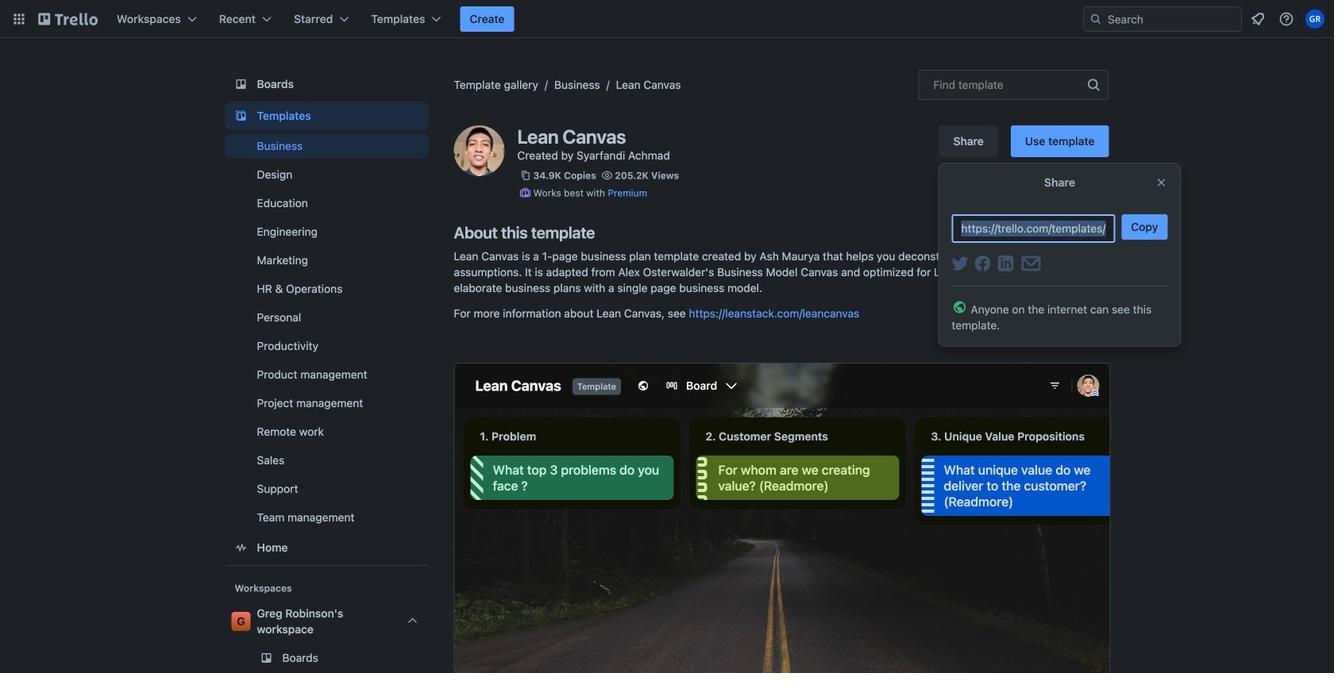 Task type: describe. For each thing, give the bounding box(es) containing it.
close popover image
[[1155, 176, 1168, 189]]

0 notifications image
[[1248, 10, 1267, 29]]

back to home image
[[38, 6, 98, 32]]

template board image
[[231, 106, 251, 125]]

sm image
[[517, 185, 533, 201]]

email image
[[1022, 256, 1041, 272]]

greg robinson (gregrobinson96) image
[[1305, 10, 1325, 29]]

share on facebook image
[[974, 256, 991, 272]]



Task type: vqa. For each thing, say whether or not it's contained in the screenshot.
growing for employees
no



Task type: locate. For each thing, give the bounding box(es) containing it.
None field
[[918, 70, 1109, 100], [952, 214, 1115, 243], [918, 70, 1109, 100], [952, 214, 1115, 243]]

share on linkedin image
[[998, 256, 1014, 272]]

primary element
[[0, 0, 1334, 38]]

home image
[[231, 538, 251, 557]]

share on twitter image
[[952, 257, 968, 271]]

board image
[[231, 75, 251, 94]]

Search field
[[1102, 8, 1241, 30]]

search image
[[1089, 13, 1102, 25]]

open information menu image
[[1278, 11, 1294, 27]]

syarfandi achmad image
[[454, 125, 505, 176]]



